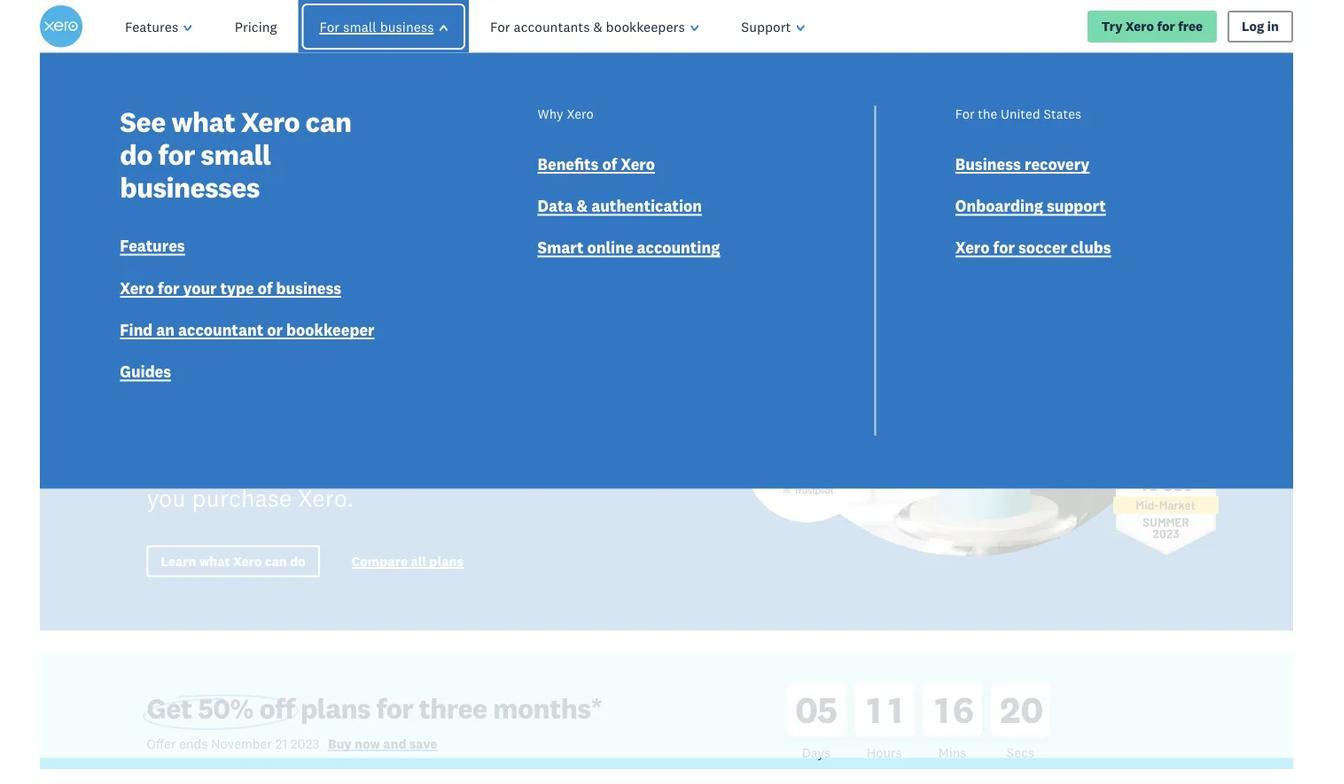 Task type: vqa. For each thing, say whether or not it's contained in the screenshot.
Clubs
yes



Task type: describe. For each thing, give the bounding box(es) containing it.
why
[[538, 105, 564, 122]]

see what xero can do for small businesses
[[120, 104, 352, 205]]

back
[[263, 95, 404, 175]]

ends
[[179, 736, 208, 753]]

1 horizontal spatial plans
[[430, 553, 464, 570]]

xero inside try xero for free link
[[1126, 18, 1155, 35]]

business recovery
[[956, 154, 1090, 174]]

months* inside limited time offer: get 50% off for 3 months* plus free onboarding when you purchase xero.
[[147, 454, 240, 485]]

log
[[1243, 18, 1265, 35]]

love
[[424, 152, 544, 232]]

xero for soccer clubs link
[[956, 238, 1112, 261]]

support button
[[720, 0, 827, 53]]

features button
[[104, 0, 214, 53]]

0 vertical spatial free
[[1179, 18, 1204, 35]]

you inside limited time offer: get 50% off for 3 months* plus free onboarding when you purchase xero.
[[147, 484, 186, 514]]

data & authentication
[[538, 196, 702, 216]]

what for see
[[171, 104, 235, 140]]

1 horizontal spatial of
[[603, 154, 618, 174]]

for inside 'see what xero can do for small businesses'
[[158, 137, 195, 172]]

0 horizontal spatial of
[[258, 278, 273, 298]]

benefits of xero link
[[538, 154, 655, 177]]

for for for small business
[[320, 18, 340, 35]]

compare all plans link
[[352, 553, 464, 573]]

mins
[[939, 745, 967, 762]]

onboarding
[[348, 454, 472, 485]]

xero inside learn what xero can do 'link'
[[233, 553, 262, 570]]

0
[[796, 687, 818, 734]]

xero inside benefits of xero link
[[621, 154, 655, 174]]

buy
[[328, 736, 352, 753]]

1 for 1 6
[[936, 687, 949, 734]]

for inside limited time offer: get 50% off for 3 months* plus free onboarding when you purchase xero.
[[490, 425, 520, 455]]

plus
[[247, 454, 293, 485]]

plans for three months*
[[295, 692, 603, 727]]

xero for your type of business
[[120, 278, 342, 298]]

smart online accounting
[[538, 238, 720, 258]]

accountant
[[178, 320, 264, 340]]

online
[[588, 238, 634, 258]]

for accountants & bookkeepers
[[491, 18, 685, 35]]

type
[[220, 278, 254, 298]]

5
[[817, 687, 837, 734]]

1 9
[[1004, 687, 1042, 734]]

states
[[1044, 105, 1082, 122]]

off
[[455, 425, 484, 455]]

back to what you love with xero accounting software
[[147, 95, 544, 405]]

for the united states
[[956, 105, 1082, 122]]

your
[[183, 278, 217, 298]]

benefits
[[538, 154, 599, 174]]

the
[[979, 105, 998, 122]]

features link
[[120, 236, 185, 259]]

days
[[802, 745, 831, 762]]

united
[[1001, 105, 1041, 122]]

1 vertical spatial plans
[[301, 692, 371, 727]]

find an accountant or bookkeeper link
[[120, 320, 375, 343]]

small inside dropdown button
[[343, 18, 377, 35]]

clubs
[[1071, 238, 1112, 258]]

xero homepage image
[[40, 5, 83, 48]]

can for see what xero can do for small businesses
[[306, 104, 352, 140]]

when
[[478, 454, 536, 485]]

all
[[411, 553, 427, 570]]

xero inside xero for your type of business link
[[120, 278, 154, 298]]

limited time offer: get 50% off for 3 months* plus free onboarding when you purchase xero.
[[147, 425, 540, 514]]

find an accountant or bookkeeper
[[120, 320, 375, 340]]

accountants
[[514, 18, 590, 35]]

data
[[538, 196, 573, 216]]

small inside 'see what xero can do for small businesses'
[[201, 137, 271, 172]]

21
[[275, 736, 287, 753]]

compare all plans
[[352, 553, 464, 570]]

bookkeeper
[[286, 320, 375, 340]]

for for for accountants & bookkeepers
[[491, 18, 511, 35]]

guides link
[[120, 362, 171, 385]]

for for for the united states
[[956, 105, 975, 122]]

xero for your type of business link
[[120, 278, 342, 301]]

or
[[267, 320, 283, 340]]

business
[[956, 154, 1022, 174]]

see
[[120, 104, 166, 140]]

recovery
[[1025, 154, 1090, 174]]

0 horizontal spatial &
[[577, 196, 588, 216]]

3
[[527, 425, 540, 455]]

0 5
[[796, 687, 837, 734]]

pricing link
[[214, 0, 299, 53]]

authentication
[[592, 196, 702, 216]]

purchase
[[192, 484, 292, 514]]

get
[[355, 425, 394, 455]]

guides
[[120, 362, 171, 382]]

try xero for free link
[[1088, 11, 1218, 43]]

businesses
[[120, 169, 260, 205]]

1 1
[[867, 687, 902, 734]]

in
[[1268, 18, 1280, 35]]

try
[[1102, 18, 1123, 35]]

2023
[[291, 736, 320, 753]]

1 6
[[936, 687, 974, 734]]

save
[[410, 736, 438, 753]]

what inside "back to what you love with xero accounting software"
[[147, 152, 292, 232]]

hours
[[867, 745, 903, 762]]

onboarding support
[[956, 196, 1107, 216]]

xero for soccer clubs
[[956, 238, 1112, 258]]

soccer
[[1019, 238, 1068, 258]]

support
[[742, 18, 792, 35]]



Task type: locate. For each thing, give the bounding box(es) containing it.
support
[[1047, 196, 1107, 216]]

months*
[[147, 454, 240, 485], [493, 692, 603, 727]]

0 vertical spatial do
[[120, 137, 152, 172]]

0 vertical spatial plans
[[430, 553, 464, 570]]

for accountants & bookkeepers button
[[469, 0, 720, 53]]

xero inside 'see what xero can do for small businesses'
[[241, 104, 300, 140]]

1 vertical spatial free
[[299, 454, 342, 485]]

for small business button
[[293, 0, 475, 53]]

do for learn what xero can do
[[290, 553, 306, 570]]

can inside 'see what xero can do for small businesses'
[[306, 104, 352, 140]]

1 vertical spatial of
[[258, 278, 273, 298]]

benefits of xero
[[538, 154, 655, 174]]

for
[[1158, 18, 1176, 35], [158, 137, 195, 172], [994, 238, 1015, 258], [158, 278, 180, 298], [490, 425, 520, 455], [377, 692, 413, 727]]

you inside "back to what you love with xero accounting software"
[[305, 152, 411, 232]]

limited
[[147, 425, 230, 455]]

do for see what xero can do for small businesses
[[120, 137, 152, 172]]

accounting inside "back to what you love with xero accounting software"
[[147, 267, 470, 347]]

can
[[306, 104, 352, 140], [265, 553, 287, 570]]

you
[[305, 152, 411, 232], [147, 484, 186, 514]]

xero inside xero for soccer clubs link
[[956, 238, 990, 258]]

xero inside "back to what you love with xero accounting software"
[[288, 210, 422, 290]]

& inside dropdown button
[[594, 18, 603, 35]]

with
[[147, 210, 275, 290]]

50%
[[400, 425, 449, 455]]

data & authentication link
[[538, 196, 702, 219]]

6
[[953, 687, 974, 734]]

small
[[343, 18, 377, 35], [201, 137, 271, 172]]

free inside limited time offer: get 50% off for 3 months* plus free onboarding when you purchase xero.
[[299, 454, 342, 485]]

features for features link
[[120, 236, 185, 256]]

offer ends november 21 2023 buy now and save
[[147, 736, 438, 753]]

0 horizontal spatial you
[[147, 484, 186, 514]]

onboarding
[[956, 196, 1044, 216]]

1
[[867, 687, 881, 734], [889, 687, 902, 734], [936, 687, 949, 734], [1004, 687, 1017, 734]]

1 horizontal spatial can
[[306, 104, 352, 140]]

november
[[211, 736, 272, 753]]

what right the see
[[171, 104, 235, 140]]

0 horizontal spatial do
[[120, 137, 152, 172]]

business inside dropdown button
[[380, 18, 434, 35]]

log in link
[[1228, 11, 1294, 43]]

do
[[120, 137, 152, 172], [290, 553, 306, 570]]

1 vertical spatial features
[[120, 236, 185, 256]]

compare
[[352, 553, 408, 570]]

&
[[594, 18, 603, 35], [577, 196, 588, 216]]

plans up buy
[[301, 692, 371, 727]]

what up features link
[[147, 152, 292, 232]]

to
[[417, 95, 478, 175]]

for inside for small business dropdown button
[[320, 18, 340, 35]]

plans right the all
[[430, 553, 464, 570]]

onboarding support link
[[956, 196, 1107, 219]]

smart online accounting link
[[538, 238, 720, 261]]

1 vertical spatial you
[[147, 484, 186, 514]]

bookkeepers
[[606, 18, 685, 35]]

features
[[125, 18, 178, 35], [120, 236, 185, 256]]

what right learn at the bottom left of the page
[[199, 553, 230, 570]]

for
[[320, 18, 340, 35], [491, 18, 511, 35], [956, 105, 975, 122]]

1 horizontal spatial you
[[305, 152, 411, 232]]

features inside dropdown button
[[125, 18, 178, 35]]

1 horizontal spatial for
[[491, 18, 511, 35]]

0 horizontal spatial can
[[265, 553, 287, 570]]

3 1 from the left
[[936, 687, 949, 734]]

1 1 from the left
[[867, 687, 881, 734]]

1 vertical spatial accounting
[[147, 267, 470, 347]]

0 horizontal spatial business
[[276, 278, 342, 298]]

three
[[419, 692, 487, 727]]

0 vertical spatial months*
[[147, 454, 240, 485]]

0 horizontal spatial for
[[320, 18, 340, 35]]

0 vertical spatial &
[[594, 18, 603, 35]]

for left accountants
[[491, 18, 511, 35]]

0 vertical spatial business
[[380, 18, 434, 35]]

0 horizontal spatial small
[[201, 137, 271, 172]]

a xero user decorating a cake with blue icing. social proof badges surrounding the circular image. image
[[680, 53, 1294, 631]]

for small business
[[320, 18, 434, 35]]

and
[[383, 736, 407, 753]]

do inside 'see what xero can do for small businesses'
[[120, 137, 152, 172]]

offer
[[147, 736, 176, 753]]

1 vertical spatial can
[[265, 553, 287, 570]]

find
[[120, 320, 153, 340]]

plans
[[430, 553, 464, 570], [301, 692, 371, 727]]

1 vertical spatial &
[[577, 196, 588, 216]]

software
[[147, 325, 401, 405]]

can for learn what xero can do
[[265, 553, 287, 570]]

1 vertical spatial months*
[[493, 692, 603, 727]]

1 vertical spatial what
[[147, 152, 292, 232]]

1 horizontal spatial months*
[[493, 692, 603, 727]]

05 days, 11 hours, 16 minutes and 19 seconds timer
[[787, 673, 1187, 770]]

learn
[[161, 553, 196, 570]]

0 horizontal spatial months*
[[147, 454, 240, 485]]

offer:
[[292, 425, 349, 455]]

accounting
[[637, 238, 720, 258], [147, 267, 470, 347]]

0 horizontal spatial plans
[[301, 692, 371, 727]]

0 vertical spatial what
[[171, 104, 235, 140]]

business recovery link
[[956, 154, 1090, 177]]

of right type
[[258, 278, 273, 298]]

1 for 1 9
[[1004, 687, 1017, 734]]

smart
[[538, 238, 584, 258]]

1 horizontal spatial do
[[290, 553, 306, 570]]

0 vertical spatial can
[[306, 104, 352, 140]]

2 horizontal spatial for
[[956, 105, 975, 122]]

buy now and save link
[[328, 736, 438, 756]]

xero
[[1126, 18, 1155, 35], [241, 104, 300, 140], [567, 105, 594, 122], [621, 154, 655, 174], [288, 210, 422, 290], [956, 238, 990, 258], [120, 278, 154, 298], [233, 553, 262, 570]]

free left 'log'
[[1179, 18, 1204, 35]]

0 vertical spatial of
[[603, 154, 618, 174]]

1 horizontal spatial accounting
[[637, 238, 720, 258]]

2 vertical spatial what
[[199, 553, 230, 570]]

4 1 from the left
[[1004, 687, 1017, 734]]

pricing
[[235, 18, 277, 35]]

of right benefits
[[603, 154, 618, 174]]

1 horizontal spatial &
[[594, 18, 603, 35]]

for inside for accountants & bookkeepers dropdown button
[[491, 18, 511, 35]]

log in
[[1243, 18, 1280, 35]]

1 vertical spatial do
[[290, 553, 306, 570]]

1 horizontal spatial small
[[343, 18, 377, 35]]

what inside 'see what xero can do for small businesses'
[[171, 104, 235, 140]]

features for 'features' dropdown button
[[125, 18, 178, 35]]

0 vertical spatial you
[[305, 152, 411, 232]]

0 vertical spatial accounting
[[637, 238, 720, 258]]

9
[[1021, 687, 1042, 734]]

0 vertical spatial small
[[343, 18, 377, 35]]

can inside 'link'
[[265, 553, 287, 570]]

1 horizontal spatial free
[[1179, 18, 1204, 35]]

time
[[236, 425, 285, 455]]

for right pricing
[[320, 18, 340, 35]]

& right accountants
[[594, 18, 603, 35]]

& right the data
[[577, 196, 588, 216]]

what inside 'link'
[[199, 553, 230, 570]]

1 vertical spatial business
[[276, 278, 342, 298]]

now
[[355, 736, 380, 753]]

free right plus
[[299, 454, 342, 485]]

1 vertical spatial small
[[201, 137, 271, 172]]

2 1 from the left
[[889, 687, 902, 734]]

1 for 1 1
[[867, 687, 881, 734]]

an
[[156, 320, 175, 340]]

learn what xero can do
[[161, 553, 306, 570]]

business
[[380, 18, 434, 35], [276, 278, 342, 298]]

0 horizontal spatial accounting
[[147, 267, 470, 347]]

do inside 'link'
[[290, 553, 306, 570]]

1 horizontal spatial business
[[380, 18, 434, 35]]

what for learn
[[199, 553, 230, 570]]

0 vertical spatial features
[[125, 18, 178, 35]]

try xero for free
[[1102, 18, 1204, 35]]

0 horizontal spatial free
[[299, 454, 342, 485]]

what
[[171, 104, 235, 140], [147, 152, 292, 232], [199, 553, 230, 570]]

for left the
[[956, 105, 975, 122]]



